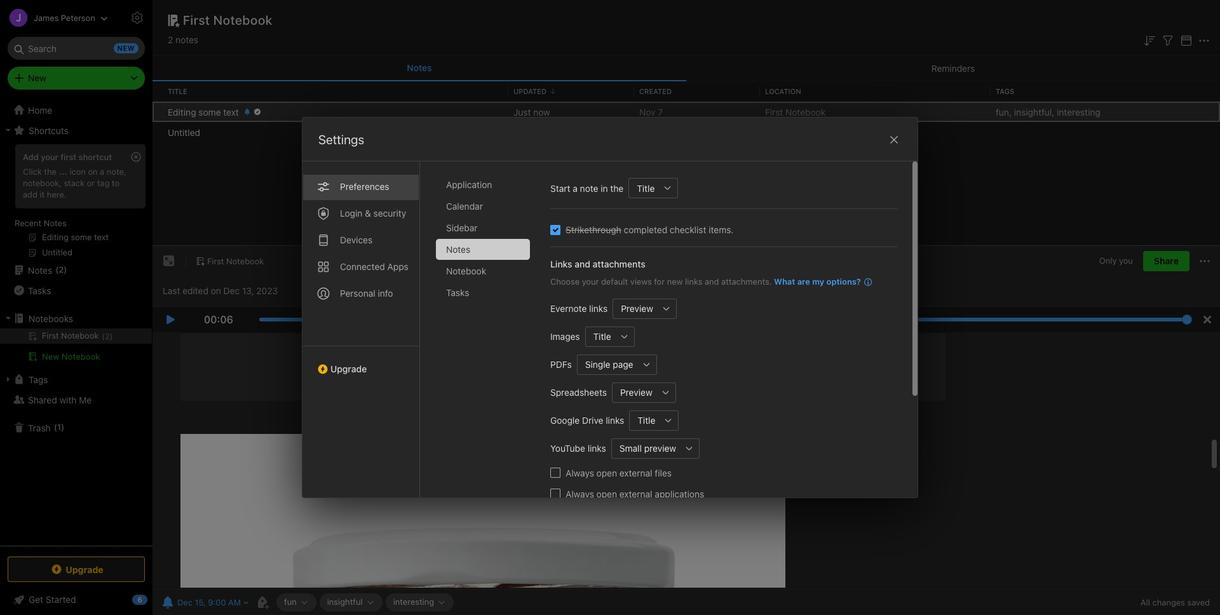 Task type: vqa. For each thing, say whether or not it's contained in the screenshot.


Task type: locate. For each thing, give the bounding box(es) containing it.
title inside field
[[638, 415, 656, 426]]

2 always from the top
[[566, 489, 594, 499]]

0 vertical spatial always
[[566, 468, 594, 478]]

1 vertical spatial your
[[582, 277, 599, 287]]

tags up shared
[[29, 374, 48, 385]]

upgrade button inside tab list
[[303, 346, 420, 380]]

1 vertical spatial new
[[42, 352, 59, 362]]

on inside note window element
[[211, 285, 221, 296]]

0 horizontal spatial upgrade button
[[8, 557, 145, 582]]

note,
[[107, 167, 126, 177]]

1 vertical spatial the
[[611, 183, 624, 194]]

title button up single
[[585, 326, 615, 347]]

devices
[[340, 235, 373, 245]]

0 vertical spatial preview
[[621, 303, 653, 314]]

title inside choose default view option for images field
[[593, 331, 611, 342]]

) inside notes ( 2 )
[[64, 265, 67, 275]]

the
[[44, 167, 57, 177], [611, 183, 624, 194]]

info
[[378, 288, 393, 299]]

tasks inside tasks button
[[28, 285, 51, 296]]

title for images
[[593, 331, 611, 342]]

Choose default view option for YouTube links field
[[611, 438, 700, 459]]

preview button for spreadsheets
[[612, 382, 656, 403]]

title button for images
[[585, 326, 615, 347]]

( inside trash ( 1 )
[[54, 422, 57, 432]]

files
[[655, 468, 672, 478]]

first
[[183, 13, 210, 27], [765, 106, 783, 117], [207, 256, 224, 266]]

google
[[551, 415, 580, 426]]

1 horizontal spatial tags
[[996, 87, 1015, 95]]

1 vertical spatial upgrade
[[66, 564, 103, 575]]

1 vertical spatial external
[[620, 489, 653, 499]]

0 horizontal spatial settings
[[160, 12, 193, 22]]

2 vertical spatial title button
[[630, 410, 659, 431]]

0 vertical spatial )
[[64, 265, 67, 275]]

1 vertical spatial a
[[573, 183, 578, 194]]

just now
[[514, 106, 550, 117]]

small
[[620, 443, 642, 454]]

editing
[[168, 106, 196, 117]]

personal info
[[340, 288, 393, 299]]

only you
[[1100, 256, 1133, 266]]

1 vertical spatial 2
[[59, 265, 64, 275]]

expand notebooks image
[[3, 313, 13, 324]]

1 vertical spatial preview button
[[612, 382, 656, 403]]

the left ...
[[44, 167, 57, 177]]

Always open external applications checkbox
[[551, 489, 561, 499]]

Search text field
[[17, 37, 136, 60]]

what
[[774, 277, 795, 287]]

group containing add your first shortcut
[[0, 140, 152, 265]]

tab list containing application
[[436, 174, 540, 498]]

new inside button
[[42, 352, 59, 362]]

0 vertical spatial your
[[41, 152, 58, 162]]

0 vertical spatial upgrade
[[331, 364, 367, 374]]

preview inside the "choose default view option for spreadsheets" field
[[620, 387, 653, 398]]

2023
[[256, 285, 278, 296]]

pdfs
[[551, 359, 572, 370]]

0 horizontal spatial a
[[100, 167, 104, 177]]

0 vertical spatial the
[[44, 167, 57, 177]]

on inside icon on a note, notebook, stack or tag to add it here.
[[88, 167, 98, 177]]

0 vertical spatial a
[[100, 167, 104, 177]]

notes inside group
[[44, 218, 67, 228]]

2 left the notes on the top left of page
[[168, 34, 173, 45]]

1 vertical spatial on
[[211, 285, 221, 296]]

0 vertical spatial tags
[[996, 87, 1015, 95]]

tags up fun,
[[996, 87, 1015, 95]]

0 vertical spatial external
[[620, 468, 653, 478]]

Choose default view option for Evernote links field
[[613, 298, 677, 319]]

notebook inside tab
[[446, 266, 486, 277]]

1 horizontal spatial upgrade
[[331, 364, 367, 374]]

connected
[[340, 261, 385, 272]]

always
[[566, 468, 594, 478], [566, 489, 594, 499]]

0 vertical spatial first
[[183, 13, 210, 27]]

tab list
[[153, 56, 1221, 81], [303, 161, 420, 498], [436, 174, 540, 498]]

title
[[168, 87, 187, 95], [637, 183, 655, 194], [593, 331, 611, 342], [638, 415, 656, 426]]

small preview button
[[611, 438, 680, 459]]

on up or
[[88, 167, 98, 177]]

0 horizontal spatial the
[[44, 167, 57, 177]]

1 vertical spatial title button
[[585, 326, 615, 347]]

personal
[[340, 288, 376, 299]]

notes tab
[[436, 239, 530, 260]]

new up the home
[[28, 72, 46, 83]]

notes
[[407, 62, 432, 73], [44, 218, 67, 228], [446, 244, 471, 255], [28, 265, 52, 276]]

0 vertical spatial and
[[575, 259, 590, 270]]

stack
[[64, 178, 85, 188]]

drive
[[582, 415, 604, 426]]

add tag image
[[255, 595, 270, 610]]

title right the in
[[637, 183, 655, 194]]

some
[[199, 106, 221, 117]]

title button down the "choose default view option for spreadsheets" field
[[630, 410, 659, 431]]

images
[[551, 331, 580, 342]]

external for applications
[[620, 489, 653, 499]]

add
[[23, 189, 37, 199]]

application
[[446, 179, 492, 190]]

interesting right insightful,
[[1057, 106, 1101, 117]]

1 always from the top
[[566, 468, 594, 478]]

single page button
[[577, 354, 637, 375]]

) right trash
[[61, 422, 64, 432]]

single
[[585, 359, 611, 370]]

0 vertical spatial open
[[597, 468, 617, 478]]

1 vertical spatial tags
[[29, 374, 48, 385]]

1 horizontal spatial on
[[211, 285, 221, 296]]

always right always open external applications option
[[566, 489, 594, 499]]

and left attachments.
[[705, 277, 719, 287]]

1 vertical spatial open
[[597, 489, 617, 499]]

2
[[168, 34, 173, 45], [59, 265, 64, 275]]

tab list containing preferences
[[303, 161, 420, 498]]

preview button down "views"
[[613, 298, 657, 319]]

interesting
[[1057, 106, 1101, 117], [393, 597, 434, 607]]

home link
[[0, 100, 153, 120]]

edited
[[183, 285, 208, 296]]

0 horizontal spatial tags
[[29, 374, 48, 385]]

1
[[57, 422, 61, 432]]

tasks inside tasks tab
[[446, 287, 469, 298]]

settings up the 2 notes at the left top of the page
[[160, 12, 193, 22]]

a left 'note' at the left
[[573, 183, 578, 194]]

preview down the page
[[620, 387, 653, 398]]

spreadsheets
[[551, 387, 607, 398]]

1 horizontal spatial interesting
[[1057, 106, 1101, 117]]

close image
[[887, 132, 902, 147]]

1 vertical spatial )
[[61, 422, 64, 432]]

open for always open external applications
[[597, 489, 617, 499]]

Note Editor text field
[[153, 333, 1221, 589]]

2 up tasks button
[[59, 265, 64, 275]]

2 vertical spatial first
[[207, 256, 224, 266]]

title button right the in
[[629, 178, 658, 198]]

application tab
[[436, 174, 530, 195]]

upgrade
[[331, 364, 367, 374], [66, 564, 103, 575]]

and right links
[[575, 259, 590, 270]]

checklist
[[670, 224, 707, 235]]

( up tasks button
[[55, 265, 59, 275]]

0 horizontal spatial interesting
[[393, 597, 434, 607]]

insightful
[[327, 597, 363, 607]]

( right trash
[[54, 422, 57, 432]]

group
[[0, 140, 152, 265]]

youtube
[[551, 443, 585, 454]]

0 vertical spatial interesting
[[1057, 106, 1101, 117]]

2 open from the top
[[597, 489, 617, 499]]

tasks down notes ( 2 )
[[28, 285, 51, 296]]

new inside popup button
[[28, 72, 46, 83]]

new up tags button
[[42, 352, 59, 362]]

small preview
[[620, 443, 676, 454]]

title up single
[[593, 331, 611, 342]]

preview button down the page
[[612, 382, 656, 403]]

a up tag
[[100, 167, 104, 177]]

open up always open external applications
[[597, 468, 617, 478]]

icon
[[70, 167, 86, 177]]

first notebook up the notes on the top left of page
[[183, 13, 273, 27]]

preview down "views"
[[621, 303, 653, 314]]

sidebar tab
[[436, 217, 530, 238]]

always for always open external files
[[566, 468, 594, 478]]

1 open from the top
[[597, 468, 617, 478]]

first up last edited on dec 13, 2023
[[207, 256, 224, 266]]

0 horizontal spatial tasks
[[28, 285, 51, 296]]

open down the always open external files
[[597, 489, 617, 499]]

the right the in
[[611, 183, 624, 194]]

notes inside tab
[[446, 244, 471, 255]]

tags inside button
[[29, 374, 48, 385]]

1 horizontal spatial upgrade button
[[303, 346, 420, 380]]

your down links and attachments
[[582, 277, 599, 287]]

tags button
[[0, 369, 152, 390]]

tree
[[0, 100, 153, 545]]

settings image
[[130, 10, 145, 25]]

home
[[28, 105, 52, 115]]

text
[[223, 106, 239, 117]]

Always open external files checkbox
[[551, 468, 561, 478]]

calendar
[[446, 201, 483, 212]]

tags
[[996, 87, 1015, 95], [29, 374, 48, 385]]

notebook tab
[[436, 261, 530, 282]]

1 vertical spatial preview
[[620, 387, 653, 398]]

title inside field
[[637, 183, 655, 194]]

Select2186 checkbox
[[551, 225, 561, 235]]

1 vertical spatial (
[[54, 422, 57, 432]]

2 vertical spatial first notebook
[[207, 256, 264, 266]]

) for notes
[[64, 265, 67, 275]]

0 vertical spatial settings
[[160, 12, 193, 22]]

on left dec
[[211, 285, 221, 296]]

to
[[112, 178, 120, 188]]

your inside group
[[41, 152, 58, 162]]

0 vertical spatial title button
[[629, 178, 658, 198]]

expand tags image
[[3, 374, 13, 385]]

1 horizontal spatial settings
[[318, 132, 364, 147]]

0 horizontal spatial and
[[575, 259, 590, 270]]

created
[[640, 87, 672, 95]]

icon on a note, notebook, stack or tag to add it here.
[[23, 167, 126, 199]]

your up click the ...
[[41, 152, 58, 162]]

on
[[88, 167, 98, 177], [211, 285, 221, 296]]

0 horizontal spatial 2
[[59, 265, 64, 275]]

( inside notes ( 2 )
[[55, 265, 59, 275]]

0 vertical spatial preview button
[[613, 298, 657, 319]]

shared with me link
[[0, 390, 152, 410]]

0 horizontal spatial on
[[88, 167, 98, 177]]

) inside trash ( 1 )
[[61, 422, 64, 432]]

0 vertical spatial new
[[28, 72, 46, 83]]

0 horizontal spatial your
[[41, 152, 58, 162]]

1 vertical spatial interesting
[[393, 597, 434, 607]]

0 vertical spatial first notebook
[[183, 13, 273, 27]]

tasks down notebook tab on the left
[[446, 287, 469, 298]]

first up the notes on the top left of page
[[183, 13, 210, 27]]

cell inside "tree"
[[0, 329, 152, 344]]

connected apps
[[340, 261, 409, 272]]

first down location
[[765, 106, 783, 117]]

0 vertical spatial upgrade button
[[303, 346, 420, 380]]

preview for spreadsheets
[[620, 387, 653, 398]]

google drive links
[[551, 415, 624, 426]]

preview
[[644, 443, 676, 454]]

your for default
[[582, 277, 599, 287]]

upgrade button
[[303, 346, 420, 380], [8, 557, 145, 582]]

preview inside choose default view option for evernote links field
[[621, 303, 653, 314]]

1 horizontal spatial your
[[582, 277, 599, 287]]

shortcuts
[[29, 125, 69, 136]]

links and attachments
[[551, 259, 646, 270]]

first notebook button
[[191, 252, 268, 270]]

first notebook up dec
[[207, 256, 264, 266]]

all
[[1141, 598, 1151, 608]]

preview button for evernote links
[[613, 298, 657, 319]]

2 external from the top
[[620, 489, 653, 499]]

external down the always open external files
[[620, 489, 653, 499]]

first notebook
[[183, 13, 273, 27], [765, 106, 826, 117], [207, 256, 264, 266]]

Choose default view option for Spreadsheets field
[[612, 382, 676, 403]]

row group
[[153, 102, 1221, 142]]

new
[[28, 72, 46, 83], [42, 352, 59, 362]]

None search field
[[17, 37, 136, 60]]

insightful,
[[1014, 106, 1055, 117]]

1 vertical spatial always
[[566, 489, 594, 499]]

always right always open external files option
[[566, 468, 594, 478]]

0 vertical spatial (
[[55, 265, 59, 275]]

title button
[[629, 178, 658, 198], [585, 326, 615, 347], [630, 410, 659, 431]]

notebook
[[213, 13, 273, 27], [786, 106, 826, 117], [226, 256, 264, 266], [446, 266, 486, 277], [62, 352, 100, 362]]

your
[[41, 152, 58, 162], [582, 277, 599, 287]]

shortcuts button
[[0, 120, 152, 140]]

new for new
[[28, 72, 46, 83]]

calendar tab
[[436, 196, 530, 217]]

title up small preview button
[[638, 415, 656, 426]]

1 external from the top
[[620, 468, 653, 478]]

external up always open external applications
[[620, 468, 653, 478]]

) up tasks button
[[64, 265, 67, 275]]

0 horizontal spatial upgrade
[[66, 564, 103, 575]]

1 horizontal spatial and
[[705, 277, 719, 287]]

1 horizontal spatial tasks
[[446, 287, 469, 298]]

0 vertical spatial on
[[88, 167, 98, 177]]

new button
[[8, 67, 145, 90]]

1 horizontal spatial 2
[[168, 34, 173, 45]]

cell
[[0, 329, 152, 344]]

settings up preferences
[[318, 132, 364, 147]]

note
[[580, 183, 599, 194]]

for
[[654, 277, 665, 287]]

1 vertical spatial first
[[765, 106, 783, 117]]

notebook inside group
[[62, 352, 100, 362]]

interesting right 'insightful' 'button'
[[393, 597, 434, 607]]

first notebook down location
[[765, 106, 826, 117]]

interesting button
[[386, 594, 454, 612]]



Task type: describe. For each thing, give the bounding box(es) containing it.
notes ( 2 )
[[28, 265, 67, 276]]

title button for google drive links
[[630, 410, 659, 431]]

notebooks link
[[0, 308, 152, 329]]

interesting inside button
[[393, 597, 434, 607]]

always for always open external applications
[[566, 489, 594, 499]]

1 vertical spatial upgrade button
[[8, 557, 145, 582]]

&
[[365, 208, 371, 219]]

open for always open external files
[[597, 468, 617, 478]]

the inside group
[[44, 167, 57, 177]]

strikethrough completed checklist items.
[[566, 224, 734, 235]]

links right the evernote
[[589, 303, 608, 314]]

tab list for start a note in the
[[436, 174, 540, 498]]

insightful button
[[320, 594, 382, 612]]

add your first shortcut
[[23, 152, 112, 162]]

first notebook inside button
[[207, 256, 264, 266]]

untitled
[[168, 127, 200, 138]]

default
[[601, 277, 628, 287]]

me
[[79, 394, 92, 405]]

evernote links
[[551, 303, 608, 314]]

reminders
[[932, 63, 975, 73]]

note window element
[[153, 246, 1221, 615]]

( for notes
[[55, 265, 59, 275]]

shared with me
[[28, 394, 92, 405]]

page
[[613, 359, 633, 370]]

1 vertical spatial and
[[705, 277, 719, 287]]

just
[[514, 106, 531, 117]]

tree containing home
[[0, 100, 153, 545]]

all changes saved
[[1141, 598, 1210, 608]]

reminders button
[[687, 56, 1221, 81]]

notebook inside row group
[[786, 106, 826, 117]]

1 vertical spatial first notebook
[[765, 106, 826, 117]]

trash ( 1 )
[[28, 422, 64, 433]]

notes button
[[153, 56, 687, 81]]

shortcut
[[79, 152, 112, 162]]

new notebook button
[[0, 349, 152, 364]]

first inside row group
[[765, 106, 783, 117]]

13,
[[242, 285, 254, 296]]

settings tooltip
[[141, 5, 203, 30]]

first inside button
[[207, 256, 224, 266]]

title for google drive links
[[638, 415, 656, 426]]

choose your default views for new links and attachments.
[[551, 277, 772, 287]]

my
[[813, 277, 825, 287]]

youtube links
[[551, 443, 606, 454]]

notes
[[176, 34, 198, 45]]

always open external applications
[[566, 489, 705, 499]]

dec
[[224, 285, 240, 296]]

links down drive
[[588, 443, 606, 454]]

login
[[340, 208, 363, 219]]

trash
[[28, 422, 51, 433]]

Choose default view option for Images field
[[585, 326, 635, 347]]

always open external files
[[566, 468, 672, 478]]

evernote
[[551, 303, 587, 314]]

0 vertical spatial 2
[[168, 34, 173, 45]]

start
[[551, 183, 571, 194]]

share
[[1154, 256, 1179, 266]]

completed
[[624, 224, 668, 235]]

add
[[23, 152, 39, 162]]

1 horizontal spatial the
[[611, 183, 624, 194]]

settings inside tooltip
[[160, 12, 193, 22]]

sidebar
[[446, 222, 478, 233]]

click
[[23, 167, 42, 177]]

tab list containing notes
[[153, 56, 1221, 81]]

new
[[667, 277, 683, 287]]

) for trash
[[61, 422, 64, 432]]

only
[[1100, 256, 1117, 266]]

title up editing
[[168, 87, 187, 95]]

start a note in the
[[551, 183, 624, 194]]

preview for evernote links
[[621, 303, 653, 314]]

options?
[[827, 277, 861, 287]]

row group containing editing some text
[[153, 102, 1221, 142]]

or
[[87, 178, 95, 188]]

links
[[551, 259, 572, 270]]

preferences
[[340, 181, 389, 192]]

1 vertical spatial settings
[[318, 132, 364, 147]]

updated
[[514, 87, 547, 95]]

links right drive
[[606, 415, 624, 426]]

a inside icon on a note, notebook, stack or tag to add it here.
[[100, 167, 104, 177]]

new notebook group
[[0, 329, 152, 369]]

now
[[533, 106, 550, 117]]

views
[[630, 277, 652, 287]]

notes inside notes ( 2 )
[[28, 265, 52, 276]]

...
[[59, 167, 67, 177]]

tasks tab
[[436, 282, 530, 303]]

external for files
[[620, 468, 653, 478]]

title button for start a note in the
[[629, 178, 658, 198]]

first
[[61, 152, 76, 162]]

00:06
[[204, 314, 233, 326]]

tab list for application
[[303, 161, 420, 498]]

Choose default view option for PDFs field
[[577, 354, 657, 375]]

notes inside button
[[407, 62, 432, 73]]

group inside "tree"
[[0, 140, 152, 265]]

2 inside notes ( 2 )
[[59, 265, 64, 275]]

security
[[374, 208, 406, 219]]

recent notes
[[15, 218, 67, 228]]

tasks button
[[0, 280, 152, 301]]

links right new
[[685, 277, 703, 287]]

saved
[[1188, 598, 1210, 608]]

what are my options?
[[774, 277, 861, 287]]

shared
[[28, 394, 57, 405]]

in
[[601, 183, 608, 194]]

untitled button
[[153, 122, 1221, 142]]

you
[[1120, 256, 1133, 266]]

your for first
[[41, 152, 58, 162]]

notebook inside note window element
[[226, 256, 264, 266]]

Start a new note in the body or title. field
[[629, 178, 679, 198]]

are
[[798, 277, 810, 287]]

2 notes
[[168, 34, 198, 45]]

nov
[[640, 106, 656, 117]]

choose
[[551, 277, 580, 287]]

location
[[765, 87, 801, 95]]

fun button
[[277, 594, 316, 612]]

applications
[[655, 489, 705, 499]]

last
[[163, 285, 180, 296]]

new for new notebook
[[42, 352, 59, 362]]

( for trash
[[54, 422, 57, 432]]

apps
[[388, 261, 409, 272]]

Choose default view option for Google Drive links field
[[630, 410, 679, 431]]

fun, insightful, interesting
[[996, 106, 1101, 117]]

notebook,
[[23, 178, 62, 188]]

strikethrough
[[566, 224, 622, 235]]

notebooks
[[29, 313, 73, 324]]

changes
[[1153, 598, 1186, 608]]

tag
[[97, 178, 110, 188]]

expand note image
[[161, 254, 177, 269]]

fun
[[284, 597, 297, 607]]

1 horizontal spatial a
[[573, 183, 578, 194]]

title for start a note in the
[[637, 183, 655, 194]]

nov 7
[[640, 106, 663, 117]]



